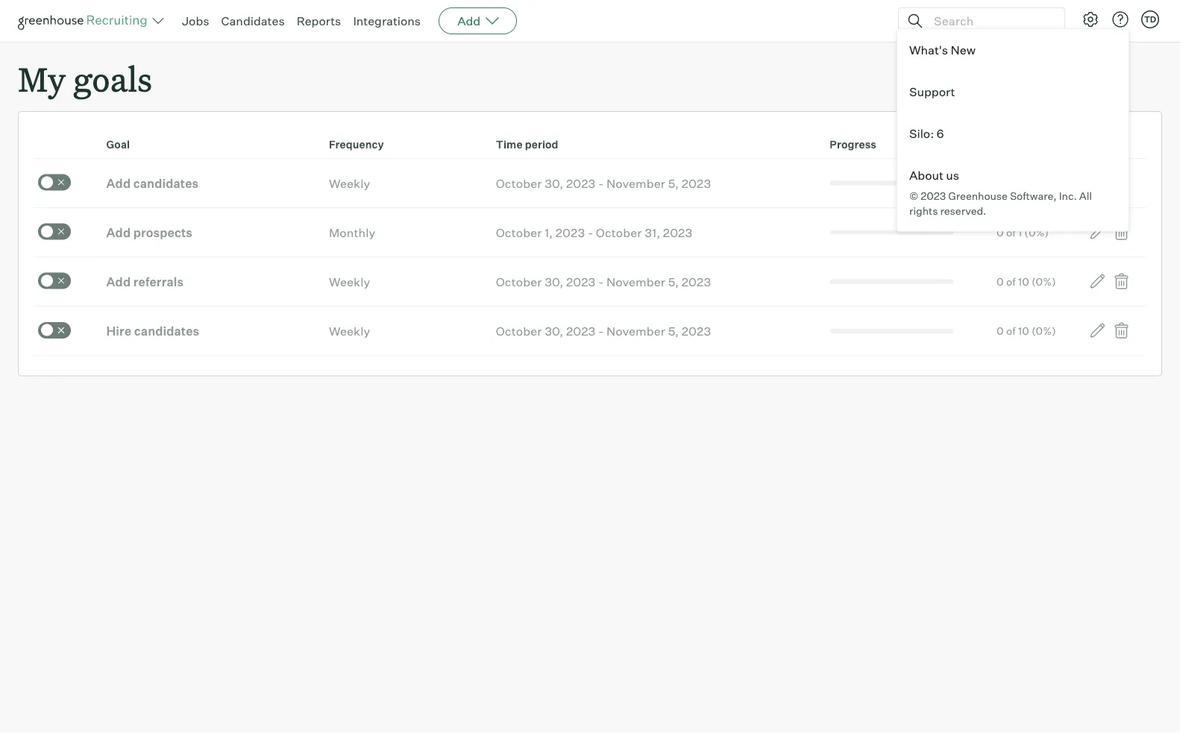 Task type: locate. For each thing, give the bounding box(es) containing it.
2 progress bar from the top
[[830, 230, 954, 235]]

add prospects
[[106, 225, 193, 240]]

progress bar
[[830, 181, 954, 186], [830, 230, 954, 235], [830, 280, 954, 284], [830, 329, 954, 333]]

0 of 10 (0%) for referrals
[[997, 275, 1057, 288]]

5, for hire candidates
[[669, 324, 679, 339]]

period
[[525, 138, 559, 151]]

2 10 from the top
[[1019, 324, 1030, 338]]

2 vertical spatial november
[[607, 324, 666, 339]]

remove goal icon image for add referrals
[[1113, 273, 1131, 290]]

inc.
[[1060, 189, 1078, 202]]

2 vertical spatial october 30, 2023 - november 5, 2023
[[496, 324, 711, 339]]

silo:
[[910, 126, 934, 141]]

3 30, from the top
[[545, 324, 564, 339]]

1 30, from the top
[[545, 176, 564, 191]]

october for add referrals
[[496, 274, 542, 289]]

monthly
[[329, 225, 376, 240]]

1 edit goal icon image from the top
[[1089, 174, 1107, 192]]

1 vertical spatial november
[[607, 274, 666, 289]]

- for add prospects
[[588, 225, 594, 240]]

1 5, from the top
[[669, 176, 679, 191]]

weekly for add referrals
[[329, 274, 370, 289]]

0 of 10 (0%) for candidates
[[997, 324, 1057, 338]]

2 vertical spatial weekly
[[329, 324, 370, 339]]

about us menu item
[[898, 154, 1129, 231]]

of for add candidates
[[1007, 177, 1016, 190]]

3 november from the top
[[607, 324, 666, 339]]

©
[[910, 189, 919, 202]]

4 progress bar from the top
[[830, 329, 954, 333]]

30, for add candidates
[[545, 176, 564, 191]]

remove goal icon image
[[1113, 174, 1131, 192], [1113, 223, 1131, 241], [1113, 273, 1131, 290], [1113, 322, 1131, 340]]

candidates up prospects
[[133, 176, 199, 191]]

hire candidates
[[106, 324, 199, 339]]

edit goal icon image for add candidates
[[1089, 174, 1107, 192]]

add
[[458, 13, 481, 28], [106, 176, 131, 191], [106, 225, 131, 240], [106, 274, 131, 289]]

1 weekly from the top
[[329, 176, 370, 191]]

1 vertical spatial weekly
[[329, 274, 370, 289]]

november
[[607, 176, 666, 191], [607, 274, 666, 289], [607, 324, 666, 339]]

october 30, 2023 - november 5, 2023
[[496, 176, 711, 191], [496, 274, 711, 289], [496, 324, 711, 339]]

progress bar for add candidates
[[830, 181, 954, 186]]

0 of 4 (0%)
[[997, 177, 1053, 190]]

october 30, 2023 - november 5, 2023 for add referrals
[[496, 274, 711, 289]]

0 vertical spatial 0 of 10 (0%)
[[997, 275, 1057, 288]]

1 10 from the top
[[1019, 275, 1030, 288]]

2 remove goal icon image from the top
[[1113, 223, 1131, 241]]

weekly
[[329, 176, 370, 191], [329, 274, 370, 289], [329, 324, 370, 339]]

october 30, 2023 - november 5, 2023 for add candidates
[[496, 176, 711, 191]]

add for add referrals
[[106, 274, 131, 289]]

3 progress bar from the top
[[830, 280, 954, 284]]

0 vertical spatial weekly
[[329, 176, 370, 191]]

2 0 of 10 (0%) from the top
[[997, 324, 1057, 338]]

edit goal icon image for add referrals
[[1089, 273, 1107, 290]]

hire
[[106, 324, 132, 339]]

1 progress bar from the top
[[830, 181, 954, 186]]

progress bar for add prospects
[[830, 230, 954, 235]]

weekly for hire candidates
[[329, 324, 370, 339]]

10 for hire candidates
[[1019, 324, 1030, 338]]

(0%) for add prospects
[[1025, 226, 1049, 239]]

0 vertical spatial candidates
[[133, 176, 199, 191]]

silo: 6
[[910, 126, 945, 141]]

time period
[[496, 138, 559, 151]]

2 edit goal icon image from the top
[[1089, 223, 1107, 241]]

of for add prospects
[[1007, 226, 1016, 239]]

4 remove goal icon image from the top
[[1113, 322, 1131, 340]]

candidates right hire
[[134, 324, 199, 339]]

3 edit goal icon image from the top
[[1089, 273, 1107, 290]]

of
[[1007, 177, 1016, 190], [1007, 226, 1016, 239], [1007, 275, 1016, 288], [1007, 324, 1016, 338]]

candidates for hire candidates
[[134, 324, 199, 339]]

goals
[[73, 57, 152, 101]]

6
[[937, 126, 945, 141]]

0 vertical spatial november
[[607, 176, 666, 191]]

2 of from the top
[[1007, 226, 1016, 239]]

2 0 from the top
[[997, 226, 1004, 239]]

support
[[910, 84, 956, 99]]

2023
[[566, 176, 596, 191], [682, 176, 711, 191], [921, 189, 947, 202], [556, 225, 585, 240], [663, 225, 693, 240], [566, 274, 596, 289], [682, 274, 711, 289], [566, 324, 596, 339], [682, 324, 711, 339]]

time
[[496, 138, 523, 151]]

candidates for add candidates
[[133, 176, 199, 191]]

4 of from the top
[[1007, 324, 1016, 338]]

october for hire candidates
[[496, 324, 542, 339]]

1 0 from the top
[[997, 177, 1004, 190]]

november for add referrals
[[607, 274, 666, 289]]

(0%) for add candidates
[[1028, 177, 1053, 190]]

referrals
[[133, 274, 184, 289]]

(0%)
[[1028, 177, 1053, 190], [1025, 226, 1049, 239], [1032, 275, 1057, 288], [1032, 324, 1057, 338]]

1 vertical spatial 0 of 10 (0%)
[[997, 324, 1057, 338]]

configure image
[[1082, 10, 1100, 28]]

1 of from the top
[[1007, 177, 1016, 190]]

october for add candidates
[[496, 176, 542, 191]]

4 edit goal icon image from the top
[[1089, 322, 1107, 340]]

0 vertical spatial 10
[[1019, 275, 1030, 288]]

3 5, from the top
[[669, 324, 679, 339]]

4 0 from the top
[[997, 324, 1004, 338]]

td
[[1145, 14, 1157, 24]]

1 november from the top
[[607, 176, 666, 191]]

0 vertical spatial 5,
[[669, 176, 679, 191]]

1 october 30, 2023 - november 5, 2023 from the top
[[496, 176, 711, 191]]

30, for hire candidates
[[545, 324, 564, 339]]

prospects
[[133, 225, 193, 240]]

jobs
[[182, 13, 209, 28]]

add inside popup button
[[458, 13, 481, 28]]

edit goal icon image
[[1089, 174, 1107, 192], [1089, 223, 1107, 241], [1089, 273, 1107, 290], [1089, 322, 1107, 340]]

1 vertical spatial 5,
[[669, 274, 679, 289]]

0
[[997, 177, 1004, 190], [997, 226, 1004, 239], [997, 275, 1004, 288], [997, 324, 1004, 338]]

2 vertical spatial 5,
[[669, 324, 679, 339]]

remove goal icon image for add prospects
[[1113, 223, 1131, 241]]

2 5, from the top
[[669, 274, 679, 289]]

october 1, 2023 - october 31, 2023
[[496, 225, 693, 240]]

frequency
[[329, 138, 384, 151]]

what's
[[910, 43, 949, 57]]

5,
[[669, 176, 679, 191], [669, 274, 679, 289], [669, 324, 679, 339]]

0 vertical spatial 30,
[[545, 176, 564, 191]]

of for hire candidates
[[1007, 324, 1016, 338]]

1 remove goal icon image from the top
[[1113, 174, 1131, 192]]

about
[[910, 168, 944, 183]]

1 vertical spatial 30,
[[545, 274, 564, 289]]

reports link
[[297, 13, 341, 28]]

1 vertical spatial october 30, 2023 - november 5, 2023
[[496, 274, 711, 289]]

0 of 10 (0%)
[[997, 275, 1057, 288], [997, 324, 1057, 338]]

2 weekly from the top
[[329, 274, 370, 289]]

Search text field
[[931, 10, 1052, 32]]

30, for add referrals
[[545, 274, 564, 289]]

1 0 of 10 (0%) from the top
[[997, 275, 1057, 288]]

3 0 from the top
[[997, 275, 1004, 288]]

1 vertical spatial 10
[[1019, 324, 1030, 338]]

2 vertical spatial 30,
[[545, 324, 564, 339]]

0 vertical spatial october 30, 2023 - november 5, 2023
[[496, 176, 711, 191]]

3 october 30, 2023 - november 5, 2023 from the top
[[496, 324, 711, 339]]

10
[[1019, 275, 1030, 288], [1019, 324, 1030, 338]]

-
[[599, 176, 604, 191], [588, 225, 594, 240], [599, 274, 604, 289], [599, 324, 604, 339]]

support link
[[898, 71, 1129, 113]]

add for add prospects
[[106, 225, 131, 240]]

None checkbox
[[38, 273, 71, 289]]

3 weekly from the top
[[329, 324, 370, 339]]

2 30, from the top
[[545, 274, 564, 289]]

october
[[496, 176, 542, 191], [496, 225, 542, 240], [596, 225, 642, 240], [496, 274, 542, 289], [496, 324, 542, 339]]

(0%) for hire candidates
[[1032, 324, 1057, 338]]

None checkbox
[[38, 174, 71, 191], [38, 224, 71, 240], [38, 322, 71, 339], [38, 174, 71, 191], [38, 224, 71, 240], [38, 322, 71, 339]]

greenhouse recruiting image
[[18, 12, 152, 30]]

goal
[[106, 138, 130, 151]]

2 november from the top
[[607, 274, 666, 289]]

remove goal icon image for add candidates
[[1113, 174, 1131, 192]]

3 of from the top
[[1007, 275, 1016, 288]]

1 vertical spatial candidates
[[134, 324, 199, 339]]

30,
[[545, 176, 564, 191], [545, 274, 564, 289], [545, 324, 564, 339]]

3 remove goal icon image from the top
[[1113, 273, 1131, 290]]

add referrals
[[106, 274, 184, 289]]

(0%) for add referrals
[[1032, 275, 1057, 288]]

candidates
[[133, 176, 199, 191], [134, 324, 199, 339]]

2 october 30, 2023 - november 5, 2023 from the top
[[496, 274, 711, 289]]



Task type: describe. For each thing, give the bounding box(es) containing it.
add button
[[439, 7, 517, 34]]

candidates
[[221, 13, 285, 28]]

about us © 2023 greenhouse software, inc. all rights reserved.
[[910, 168, 1093, 218]]

candidates link
[[221, 13, 285, 28]]

- for add candidates
[[599, 176, 604, 191]]

edit goal icon image for add prospects
[[1089, 223, 1107, 241]]

reports
[[297, 13, 341, 28]]

td button
[[1139, 7, 1163, 31]]

10 for add referrals
[[1019, 275, 1030, 288]]

0 for add candidates
[[997, 177, 1004, 190]]

new
[[951, 43, 976, 57]]

weekly for add candidates
[[329, 176, 370, 191]]

my
[[18, 57, 66, 101]]

what's new
[[910, 43, 976, 57]]

silo: 6 link
[[898, 113, 1129, 154]]

add for add
[[458, 13, 481, 28]]

integrations link
[[353, 13, 421, 28]]

november for hire candidates
[[607, 324, 666, 339]]

edit goal icon image for hire candidates
[[1089, 322, 1107, 340]]

remove goal icon image for hire candidates
[[1113, 322, 1131, 340]]

1,
[[545, 225, 553, 240]]

reserved.
[[941, 205, 987, 218]]

progress bar for hire candidates
[[830, 329, 954, 333]]

my goals
[[18, 57, 152, 101]]

november for add candidates
[[607, 176, 666, 191]]

of for add referrals
[[1007, 275, 1016, 288]]

greenhouse
[[949, 189, 1008, 202]]

integrations
[[353, 13, 421, 28]]

- for add referrals
[[599, 274, 604, 289]]

progress bar for add referrals
[[830, 280, 954, 284]]

0 for add referrals
[[997, 275, 1004, 288]]

all
[[1080, 189, 1093, 202]]

0 for add prospects
[[997, 226, 1004, 239]]

0 of 1 (0%)
[[997, 226, 1049, 239]]

rights
[[910, 205, 938, 218]]

5, for add candidates
[[669, 176, 679, 191]]

4
[[1019, 177, 1026, 190]]

october for add prospects
[[496, 225, 542, 240]]

us
[[947, 168, 960, 183]]

progress
[[830, 138, 877, 151]]

- for hire candidates
[[599, 324, 604, 339]]

add candidates
[[106, 176, 199, 191]]

5, for add referrals
[[669, 274, 679, 289]]

2023 inside the about us © 2023 greenhouse software, inc. all rights reserved.
[[921, 189, 947, 202]]

1
[[1019, 226, 1023, 239]]

add for add candidates
[[106, 176, 131, 191]]

0 for hire candidates
[[997, 324, 1004, 338]]

software,
[[1010, 189, 1057, 202]]

jobs link
[[182, 13, 209, 28]]

october 30, 2023 - november 5, 2023 for hire candidates
[[496, 324, 711, 339]]

td button
[[1142, 10, 1160, 28]]

31,
[[645, 225, 661, 240]]



Task type: vqa. For each thing, say whether or not it's contained in the screenshot.
San Francisco corresponding to 260
no



